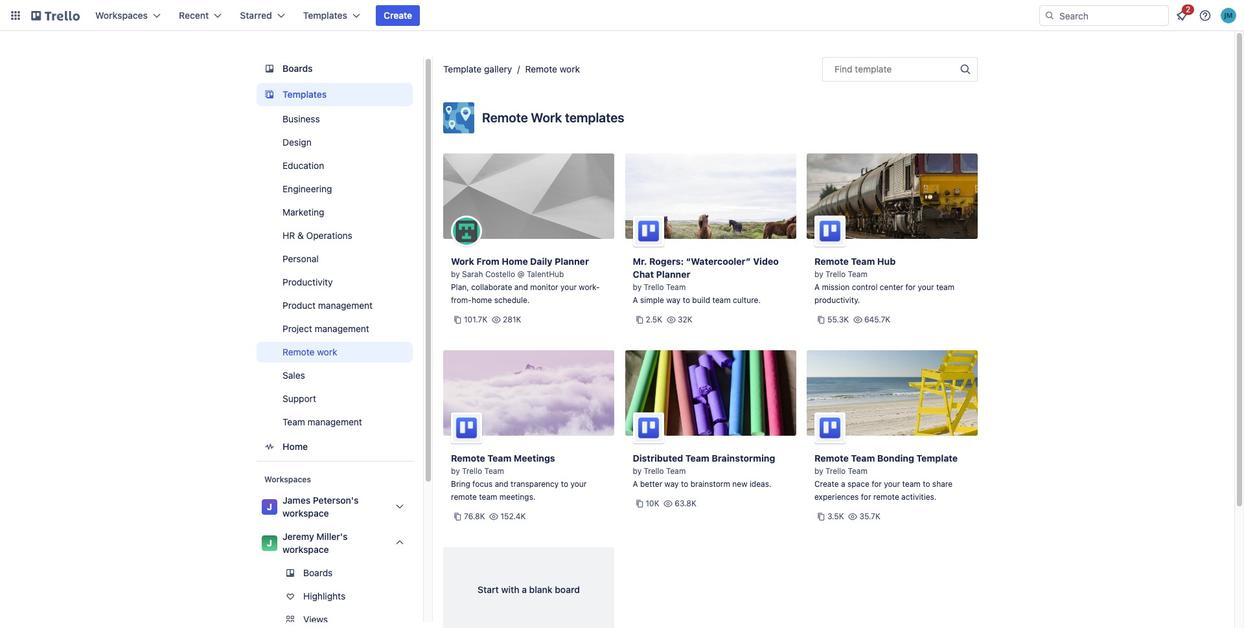 Task type: describe. For each thing, give the bounding box(es) containing it.
trello inside the mr. rogers: "watercooler" video chat planner by trello team a simple way to build team culture.
[[644, 283, 664, 292]]

design
[[283, 137, 312, 148]]

templates
[[565, 110, 625, 125]]

j for jeremy
[[267, 538, 272, 549]]

workspace for james
[[283, 508, 329, 519]]

home inside work from home daily planner by sarah costello @ talenthub plan, collaborate and monitor your work- from-home schedule.
[[502, 256, 528, 267]]

schedule.
[[494, 296, 530, 305]]

better
[[640, 480, 663, 489]]

experiences
[[815, 493, 859, 502]]

101.7k
[[464, 315, 488, 325]]

james
[[283, 495, 311, 506]]

daily
[[530, 256, 553, 267]]

remote team hub by trello team a mission control center for your team productivity.
[[815, 256, 955, 305]]

1 vertical spatial remote work link
[[257, 342, 413, 363]]

remote team bonding template by trello team create a space for your team to share experiences for remote activities.
[[815, 453, 958, 502]]

j for james
[[267, 502, 272, 513]]

start with a blank board button
[[443, 548, 615, 629]]

engineering link
[[257, 179, 413, 200]]

education link
[[257, 156, 413, 176]]

workspace for jeremy
[[283, 544, 329, 556]]

product
[[283, 300, 316, 311]]

work-
[[579, 283, 600, 292]]

new
[[733, 480, 748, 489]]

planner inside work from home daily planner by sarah costello @ talenthub plan, collaborate and monitor your work- from-home schedule.
[[555, 256, 589, 267]]

starred
[[240, 10, 272, 21]]

"watercooler"
[[686, 256, 751, 267]]

sarah
[[462, 270, 483, 279]]

0 horizontal spatial for
[[861, 493, 871, 502]]

trello team image for distributed
[[633, 413, 664, 444]]

sales
[[283, 370, 305, 381]]

remote right gallery
[[525, 64, 557, 75]]

starred button
[[232, 5, 293, 26]]

build
[[693, 296, 711, 305]]

mr.
[[633, 256, 647, 267]]

jeremy miller's workspace
[[283, 532, 348, 556]]

meetings
[[514, 453, 555, 464]]

by inside remote team meetings by trello team bring focus and transparency to your remote team meetings.
[[451, 467, 460, 476]]

control
[[852, 283, 878, 292]]

marketing
[[283, 207, 324, 218]]

simple
[[640, 296, 664, 305]]

a inside the remote team bonding template by trello team create a space for your team to share experiences for remote activities.
[[841, 480, 846, 489]]

for for hub
[[906, 283, 916, 292]]

templates link
[[257, 83, 413, 106]]

team inside remote team meetings by trello team bring focus and transparency to your remote team meetings.
[[479, 493, 497, 502]]

to inside distributed team brainstorming by trello team a better way to brainstorm new ideas.
[[681, 480, 689, 489]]

trello team image for remote team hub
[[815, 216, 846, 247]]

your for remote team bonding template
[[884, 480, 900, 489]]

board image
[[262, 61, 277, 76]]

1 vertical spatial work
[[317, 347, 337, 358]]

center
[[880, 283, 904, 292]]

workspaces button
[[88, 5, 169, 26]]

remote for bonding
[[815, 453, 849, 464]]

support
[[283, 393, 316, 404]]

by inside the mr. rogers: "watercooler" video chat planner by trello team a simple way to build team culture.
[[633, 283, 642, 292]]

space
[[848, 480, 870, 489]]

remote for templates
[[482, 110, 528, 125]]

template gallery
[[443, 64, 512, 75]]

trello inside the remote team bonding template by trello team create a space for your team to share experiences for remote activities.
[[826, 467, 846, 476]]

management for product management
[[318, 300, 373, 311]]

10k
[[646, 499, 660, 509]]

Find template field
[[823, 57, 978, 82]]

find
[[835, 64, 853, 75]]

boards link for views
[[257, 563, 413, 584]]

start
[[478, 585, 499, 596]]

views link
[[257, 610, 426, 629]]

costello
[[485, 270, 515, 279]]

boards for home
[[283, 63, 313, 74]]

a for remote team hub
[[815, 283, 820, 292]]

miller's
[[317, 532, 348, 543]]

remote for hub
[[815, 256, 849, 267]]

jeremy miller (jeremymiller198) image
[[1221, 8, 1237, 23]]

back to home image
[[31, 5, 80, 26]]

remote work icon image
[[443, 102, 474, 134]]

team inside the remote team bonding template by trello team create a space for your team to share experiences for remote activities.
[[903, 480, 921, 489]]

remote down project
[[283, 347, 315, 358]]

by inside the remote team bonding template by trello team create a space for your team to share experiences for remote activities.
[[815, 467, 824, 476]]

your for remote team hub
[[918, 283, 934, 292]]

mr. rogers: "watercooler" video chat planner by trello team a simple way to build team culture.
[[633, 256, 779, 305]]

personal link
[[257, 249, 413, 270]]

business
[[283, 113, 320, 124]]

productivity link
[[257, 272, 413, 293]]

marketing link
[[257, 202, 413, 223]]

trello for distributed team brainstorming
[[644, 467, 664, 476]]

@
[[518, 270, 525, 279]]

project management link
[[257, 319, 413, 340]]

boards for views
[[303, 568, 333, 579]]

blank
[[529, 585, 553, 596]]

645.7k
[[865, 315, 891, 325]]

chat
[[633, 269, 654, 280]]

team management
[[283, 417, 362, 428]]

focus
[[473, 480, 493, 489]]

ideas.
[[750, 480, 772, 489]]

productivity.
[[815, 296, 860, 305]]

forward image
[[410, 613, 426, 628]]

1 horizontal spatial workspaces
[[264, 475, 311, 485]]

281k
[[503, 315, 521, 325]]

home inside home link
[[283, 441, 308, 452]]

boards link for home
[[257, 57, 413, 80]]

bonding
[[878, 453, 915, 464]]

highlights
[[303, 591, 346, 602]]

hr & operations
[[283, 230, 353, 241]]

transparency
[[511, 480, 559, 489]]

design link
[[257, 132, 413, 153]]

find template
[[835, 64, 892, 75]]

your inside work from home daily planner by sarah costello @ talenthub plan, collaborate and monitor your work- from-home schedule.
[[561, 283, 577, 292]]

search image
[[1045, 10, 1055, 21]]

templates button
[[295, 5, 368, 26]]

workspaces inside popup button
[[95, 10, 148, 21]]

team inside remote team hub by trello team a mission control center for your team productivity.
[[937, 283, 955, 292]]

gallery
[[484, 64, 512, 75]]

product management link
[[257, 296, 413, 316]]

trello team image for remote
[[815, 413, 846, 444]]

distributed
[[633, 453, 683, 464]]

76.8k
[[464, 512, 485, 522]]

board
[[555, 585, 580, 596]]

project management
[[283, 323, 369, 334]]

collaborate
[[471, 283, 512, 292]]

engineering
[[283, 183, 332, 194]]

home link
[[257, 436, 413, 459]]



Task type: vqa. For each thing, say whether or not it's contained in the screenshot.
Grumpy turtle
no



Task type: locate. For each thing, give the bounding box(es) containing it.
your right center
[[918, 283, 934, 292]]

work up remote work templates
[[560, 64, 580, 75]]

1 vertical spatial planner
[[656, 269, 691, 280]]

team management link
[[257, 412, 413, 433]]

0 horizontal spatial remote work link
[[257, 342, 413, 363]]

your
[[561, 283, 577, 292], [918, 283, 934, 292], [571, 480, 587, 489], [884, 480, 900, 489]]

0 horizontal spatial remote
[[451, 493, 477, 502]]

team inside the mr. rogers: "watercooler" video chat planner by trello team a simple way to build team culture.
[[713, 296, 731, 305]]

remote work link down project management link
[[257, 342, 413, 363]]

remote down bring
[[451, 493, 477, 502]]

trello up mission
[[826, 270, 846, 279]]

trello inside distributed team brainstorming by trello team a better way to brainstorm new ideas.
[[644, 467, 664, 476]]

j left james
[[267, 502, 272, 513]]

create
[[384, 10, 412, 21], [815, 480, 839, 489]]

trello up better at right bottom
[[644, 467, 664, 476]]

brainstorming
[[712, 453, 775, 464]]

trello for remote team hub
[[826, 270, 846, 279]]

boards link
[[257, 57, 413, 80], [257, 563, 413, 584]]

0 vertical spatial trello team image
[[815, 216, 846, 247]]

1 horizontal spatial remote
[[874, 493, 900, 502]]

1 vertical spatial a
[[633, 296, 638, 305]]

for right the space
[[872, 480, 882, 489]]

from
[[477, 256, 500, 267]]

work left templates in the top of the page
[[531, 110, 562, 125]]

remote work up remote work templates
[[525, 64, 580, 75]]

0 vertical spatial for
[[906, 283, 916, 292]]

1 vertical spatial trello team image
[[451, 413, 482, 444]]

sarah costello @ talenthub image
[[451, 216, 482, 247]]

work down project management
[[317, 347, 337, 358]]

to right transparency
[[561, 480, 568, 489]]

0 vertical spatial workspace
[[283, 508, 329, 519]]

1 workspace from the top
[[283, 508, 329, 519]]

0 horizontal spatial trello team image
[[451, 413, 482, 444]]

and inside remote team meetings by trello team bring focus and transparency to your remote team meetings.
[[495, 480, 509, 489]]

0 horizontal spatial remote work
[[283, 347, 337, 358]]

remote work templates
[[482, 110, 625, 125]]

63.8k
[[675, 499, 697, 509]]

0 vertical spatial and
[[515, 283, 528, 292]]

team inside team management link
[[283, 417, 305, 428]]

1 vertical spatial and
[[495, 480, 509, 489]]

remote work down project
[[283, 347, 337, 358]]

0 horizontal spatial and
[[495, 480, 509, 489]]

1 j from the top
[[267, 502, 272, 513]]

team
[[851, 256, 875, 267], [848, 270, 868, 279], [666, 283, 686, 292], [283, 417, 305, 428], [488, 453, 512, 464], [686, 453, 710, 464], [851, 453, 875, 464], [485, 467, 504, 476], [666, 467, 686, 476], [848, 467, 868, 476]]

2 vertical spatial management
[[308, 417, 362, 428]]

Search field
[[1055, 6, 1169, 25]]

1 horizontal spatial home
[[502, 256, 528, 267]]

55.3k
[[828, 315, 849, 325]]

jeremy
[[283, 532, 314, 543]]

1 horizontal spatial a
[[841, 480, 846, 489]]

1 horizontal spatial template
[[917, 453, 958, 464]]

recent
[[179, 10, 209, 21]]

1 horizontal spatial work
[[560, 64, 580, 75]]

trello team image up mission
[[815, 216, 846, 247]]

a up experiences
[[841, 480, 846, 489]]

home up @
[[502, 256, 528, 267]]

0 horizontal spatial a
[[522, 585, 527, 596]]

peterson's
[[313, 495, 359, 506]]

1 boards link from the top
[[257, 57, 413, 80]]

remote work
[[525, 64, 580, 75], [283, 347, 337, 358]]

way right the simple
[[667, 296, 681, 305]]

template inside the remote team bonding template by trello team create a space for your team to share experiences for remote activities.
[[917, 453, 958, 464]]

by up better at right bottom
[[633, 467, 642, 476]]

0 horizontal spatial create
[[384, 10, 412, 21]]

templates inside dropdown button
[[303, 10, 347, 21]]

workspace inside "jeremy miller's workspace"
[[283, 544, 329, 556]]

trello inside remote team meetings by trello team bring focus and transparency to your remote team meetings.
[[462, 467, 482, 476]]

1 vertical spatial a
[[522, 585, 527, 596]]

share
[[933, 480, 953, 489]]

1 horizontal spatial planner
[[656, 269, 691, 280]]

0 vertical spatial planner
[[555, 256, 589, 267]]

0 vertical spatial remote work
[[525, 64, 580, 75]]

remote inside remote team meetings by trello team bring focus and transparency to your remote team meetings.
[[451, 493, 477, 502]]

32k
[[678, 315, 693, 325]]

1 vertical spatial management
[[315, 323, 369, 334]]

rogers:
[[649, 256, 684, 267]]

1 vertical spatial templates
[[283, 89, 327, 100]]

business link
[[257, 109, 413, 130]]

trello
[[826, 270, 846, 279], [644, 283, 664, 292], [462, 467, 482, 476], [644, 467, 664, 476], [826, 467, 846, 476]]

sales link
[[257, 366, 413, 386]]

to up 63.8k
[[681, 480, 689, 489]]

a left the simple
[[633, 296, 638, 305]]

1 vertical spatial workspaces
[[264, 475, 311, 485]]

management for team management
[[308, 417, 362, 428]]

to
[[683, 296, 690, 305], [561, 480, 568, 489], [681, 480, 689, 489], [923, 480, 931, 489]]

mission
[[822, 283, 850, 292]]

remote up mission
[[815, 256, 849, 267]]

way inside the mr. rogers: "watercooler" video chat planner by trello team a simple way to build team culture.
[[667, 296, 681, 305]]

boards up highlights on the left of the page
[[303, 568, 333, 579]]

for down the space
[[861, 493, 871, 502]]

james peterson's workspace
[[283, 495, 359, 519]]

2 notifications image
[[1175, 8, 1190, 23]]

0 horizontal spatial workspaces
[[95, 10, 148, 21]]

to inside remote team meetings by trello team bring focus and transparency to your remote team meetings.
[[561, 480, 568, 489]]

1 vertical spatial boards
[[303, 568, 333, 579]]

0 vertical spatial boards link
[[257, 57, 413, 80]]

with
[[501, 585, 520, 596]]

home image
[[262, 439, 277, 455]]

trello up focus
[[462, 467, 482, 476]]

a inside remote team hub by trello team a mission control center for your team productivity.
[[815, 283, 820, 292]]

monitor
[[530, 283, 559, 292]]

a
[[815, 283, 820, 292], [633, 296, 638, 305], [633, 480, 638, 489]]

work
[[560, 64, 580, 75], [317, 347, 337, 358]]

by up mission
[[815, 270, 824, 279]]

2.5k
[[646, 315, 663, 325]]

1 horizontal spatial and
[[515, 283, 528, 292]]

way inside distributed team brainstorming by trello team a better way to brainstorm new ideas.
[[665, 480, 679, 489]]

by up bring
[[451, 467, 460, 476]]

0 vertical spatial remote work link
[[525, 64, 580, 75]]

0 vertical spatial management
[[318, 300, 373, 311]]

planner up talenthub
[[555, 256, 589, 267]]

your right transparency
[[571, 480, 587, 489]]

boards right board image
[[283, 63, 313, 74]]

1 horizontal spatial for
[[872, 480, 882, 489]]

trello inside remote team hub by trello team a mission control center for your team productivity.
[[826, 270, 846, 279]]

your inside the remote team bonding template by trello team create a space for your team to share experiences for remote activities.
[[884, 480, 900, 489]]

trello team image for remote team meetings
[[451, 413, 482, 444]]

your down the "bonding"
[[884, 480, 900, 489]]

hr & operations link
[[257, 226, 413, 246]]

planner
[[555, 256, 589, 267], [656, 269, 691, 280]]

open information menu image
[[1199, 9, 1212, 22]]

1 horizontal spatial create
[[815, 480, 839, 489]]

1 vertical spatial create
[[815, 480, 839, 489]]

support link
[[257, 389, 413, 410]]

1 vertical spatial template
[[917, 453, 958, 464]]

meetings.
[[500, 493, 536, 502]]

and right focus
[[495, 480, 509, 489]]

0 vertical spatial a
[[841, 480, 846, 489]]

1 vertical spatial boards link
[[257, 563, 413, 584]]

highlights link
[[257, 587, 413, 607]]

education
[[283, 160, 324, 171]]

distributed team brainstorming by trello team a better way to brainstorm new ideas.
[[633, 453, 775, 489]]

to inside the remote team bonding template by trello team create a space for your team to share experiences for remote activities.
[[923, 480, 931, 489]]

trello team image
[[815, 216, 846, 247], [451, 413, 482, 444]]

template
[[855, 64, 892, 75]]

your left work-
[[561, 283, 577, 292]]

0 horizontal spatial planner
[[555, 256, 589, 267]]

to left build
[[683, 296, 690, 305]]

remote up bring
[[451, 453, 485, 464]]

2 j from the top
[[267, 538, 272, 549]]

2 horizontal spatial for
[[906, 283, 916, 292]]

0 vertical spatial templates
[[303, 10, 347, 21]]

create inside button
[[384, 10, 412, 21]]

workspace down jeremy
[[283, 544, 329, 556]]

management down productivity link
[[318, 300, 373, 311]]

team right center
[[937, 283, 955, 292]]

to up 'activities.'
[[923, 480, 931, 489]]

by inside work from home daily planner by sarah costello @ talenthub plan, collaborate and monitor your work- from-home schedule.
[[451, 270, 460, 279]]

1 horizontal spatial remote work
[[525, 64, 580, 75]]

1 vertical spatial for
[[872, 480, 882, 489]]

operations
[[306, 230, 353, 241]]

remote inside remote team hub by trello team a mission control center for your team productivity.
[[815, 256, 849, 267]]

a
[[841, 480, 846, 489], [522, 585, 527, 596]]

remote
[[451, 493, 477, 502], [874, 493, 900, 502]]

management down support link
[[308, 417, 362, 428]]

1 vertical spatial work
[[451, 256, 474, 267]]

2 vertical spatial a
[[633, 480, 638, 489]]

2 workspace from the top
[[283, 544, 329, 556]]

remote up the space
[[815, 453, 849, 464]]

3.5k
[[828, 512, 844, 522]]

and inside work from home daily planner by sarah costello @ talenthub plan, collaborate and monitor your work- from-home schedule.
[[515, 283, 528, 292]]

workspace inside james peterson's workspace
[[283, 508, 329, 519]]

0 vertical spatial workspaces
[[95, 10, 148, 21]]

by inside distributed team brainstorming by trello team a better way to brainstorm new ideas.
[[633, 467, 642, 476]]

remote inside the remote team bonding template by trello team create a space for your team to share experiences for remote activities.
[[815, 453, 849, 464]]

for
[[906, 283, 916, 292], [872, 480, 882, 489], [861, 493, 871, 502]]

team inside the mr. rogers: "watercooler" video chat planner by trello team a simple way to build team culture.
[[666, 283, 686, 292]]

to inside the mr. rogers: "watercooler" video chat planner by trello team a simple way to build team culture.
[[683, 296, 690, 305]]

templates up the business
[[283, 89, 327, 100]]

product management
[[283, 300, 373, 311]]

video
[[753, 256, 779, 267]]

1 vertical spatial remote work
[[283, 347, 337, 358]]

0 vertical spatial template
[[443, 64, 482, 75]]

home right home 'icon'
[[283, 441, 308, 452]]

by up experiences
[[815, 467, 824, 476]]

&
[[298, 230, 304, 241]]

templates right starred popup button at the left of page
[[303, 10, 347, 21]]

template up share on the right of page
[[917, 453, 958, 464]]

trello team image
[[633, 216, 664, 247], [633, 413, 664, 444], [815, 413, 846, 444]]

remote inside remote team meetings by trello team bring focus and transparency to your remote team meetings.
[[451, 453, 485, 464]]

remote up 35.7k
[[874, 493, 900, 502]]

boards link up highlights link
[[257, 563, 413, 584]]

1 horizontal spatial work
[[531, 110, 562, 125]]

team right build
[[713, 296, 731, 305]]

1 vertical spatial j
[[267, 538, 272, 549]]

2 boards link from the top
[[257, 563, 413, 584]]

j left jeremy
[[267, 538, 272, 549]]

team down focus
[[479, 493, 497, 502]]

home
[[472, 296, 492, 305]]

planner down rogers:
[[656, 269, 691, 280]]

a for distributed team brainstorming
[[633, 480, 638, 489]]

your inside remote team hub by trello team a mission control center for your team productivity.
[[918, 283, 934, 292]]

152.4k
[[501, 512, 526, 522]]

way
[[667, 296, 681, 305], [665, 480, 679, 489]]

create button
[[376, 5, 420, 26]]

a inside the mr. rogers: "watercooler" video chat planner by trello team a simple way to build team culture.
[[633, 296, 638, 305]]

0 vertical spatial a
[[815, 283, 820, 292]]

trello up the simple
[[644, 283, 664, 292]]

team up 'activities.'
[[903, 480, 921, 489]]

bring
[[451, 480, 470, 489]]

project
[[283, 323, 312, 334]]

1 vertical spatial workspace
[[283, 544, 329, 556]]

1 horizontal spatial trello team image
[[815, 216, 846, 247]]

work inside work from home daily planner by sarah costello @ talenthub plan, collaborate and monitor your work- from-home schedule.
[[451, 256, 474, 267]]

and down @
[[515, 283, 528, 292]]

1 horizontal spatial remote work link
[[525, 64, 580, 75]]

talenthub
[[527, 270, 564, 279]]

0 vertical spatial home
[[502, 256, 528, 267]]

remote for meetings
[[451, 453, 485, 464]]

your for remote team meetings
[[571, 480, 587, 489]]

a inside button
[[522, 585, 527, 596]]

boards link up templates link on the left top of the page
[[257, 57, 413, 80]]

2 remote from the left
[[874, 493, 900, 502]]

template left gallery
[[443, 64, 482, 75]]

brainstorm
[[691, 480, 731, 489]]

0 vertical spatial j
[[267, 502, 272, 513]]

template board image
[[262, 87, 277, 102]]

for right center
[[906, 283, 916, 292]]

0 vertical spatial create
[[384, 10, 412, 21]]

by inside remote team hub by trello team a mission control center for your team productivity.
[[815, 270, 824, 279]]

a left better at right bottom
[[633, 480, 638, 489]]

remote work link up remote work templates
[[525, 64, 580, 75]]

0 horizontal spatial template
[[443, 64, 482, 75]]

create inside the remote team bonding template by trello team create a space for your team to share experiences for remote activities.
[[815, 480, 839, 489]]

remote
[[525, 64, 557, 75], [482, 110, 528, 125], [815, 256, 849, 267], [283, 347, 315, 358], [451, 453, 485, 464], [815, 453, 849, 464]]

management for project management
[[315, 323, 369, 334]]

management down product management link
[[315, 323, 369, 334]]

productivity
[[283, 277, 333, 288]]

trello team image up bring
[[451, 413, 482, 444]]

for inside remote team hub by trello team a mission control center for your team productivity.
[[906, 283, 916, 292]]

primary element
[[0, 0, 1245, 31]]

trello up experiences
[[826, 467, 846, 476]]

0 horizontal spatial home
[[283, 441, 308, 452]]

work up sarah at the left of page
[[451, 256, 474, 267]]

a right with
[[522, 585, 527, 596]]

from-
[[451, 296, 472, 305]]

by up plan,
[[451, 270, 460, 279]]

your inside remote team meetings by trello team bring focus and transparency to your remote team meetings.
[[571, 480, 587, 489]]

2 vertical spatial for
[[861, 493, 871, 502]]

0 vertical spatial work
[[531, 110, 562, 125]]

trello for remote team meetings
[[462, 467, 482, 476]]

for for bonding
[[872, 480, 882, 489]]

remote right remote work icon
[[482, 110, 528, 125]]

35.7k
[[860, 512, 881, 522]]

a inside distributed team brainstorming by trello team a better way to brainstorm new ideas.
[[633, 480, 638, 489]]

1 vertical spatial way
[[665, 480, 679, 489]]

0 horizontal spatial work
[[317, 347, 337, 358]]

a left mission
[[815, 283, 820, 292]]

culture.
[[733, 296, 761, 305]]

by down chat
[[633, 283, 642, 292]]

way right better at right bottom
[[665, 480, 679, 489]]

recent button
[[171, 5, 230, 26]]

0 vertical spatial way
[[667, 296, 681, 305]]

planner inside the mr. rogers: "watercooler" video chat planner by trello team a simple way to build team culture.
[[656, 269, 691, 280]]

0 vertical spatial boards
[[283, 63, 313, 74]]

templates
[[303, 10, 347, 21], [283, 89, 327, 100]]

0 vertical spatial work
[[560, 64, 580, 75]]

template gallery link
[[443, 64, 512, 75]]

team
[[937, 283, 955, 292], [713, 296, 731, 305], [903, 480, 921, 489], [479, 493, 497, 502]]

1 remote from the left
[[451, 493, 477, 502]]

remote inside the remote team bonding template by trello team create a space for your team to share experiences for remote activities.
[[874, 493, 900, 502]]

workspace down james
[[283, 508, 329, 519]]

boards
[[283, 63, 313, 74], [303, 568, 333, 579]]

plan,
[[451, 283, 469, 292]]

0 horizontal spatial work
[[451, 256, 474, 267]]

1 vertical spatial home
[[283, 441, 308, 452]]

trello team image for mr.
[[633, 216, 664, 247]]



